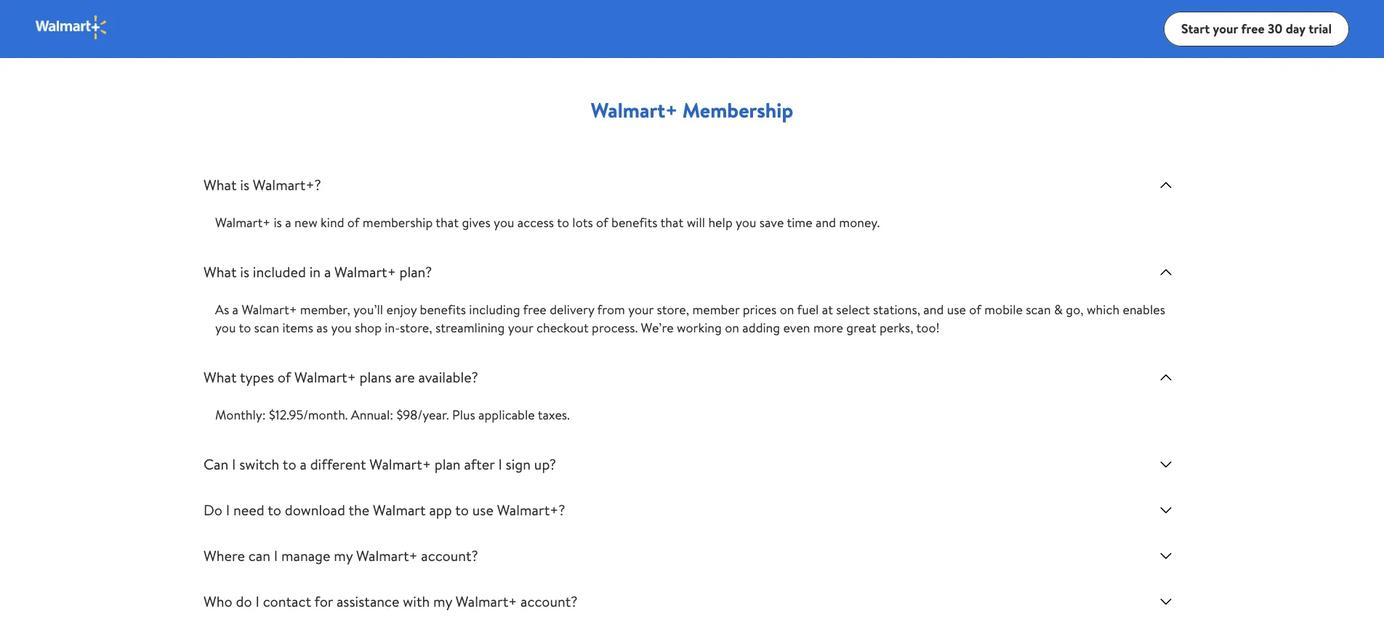Task type: locate. For each thing, give the bounding box(es) containing it.
great
[[846, 319, 876, 337]]

as
[[215, 301, 229, 319]]

0 horizontal spatial that
[[436, 214, 459, 232]]

free inside start your free 30 day trial button
[[1241, 19, 1265, 38]]

store, left member
[[657, 301, 689, 319]]

stations,
[[873, 301, 920, 319]]

monthly: $12.95/month. annual: $98/year. plus applicable taxes.
[[215, 406, 570, 425]]

fuel
[[797, 301, 819, 319]]

walmart+?
[[253, 175, 321, 195], [497, 501, 565, 520]]

walmart+ inside as a walmart+ member, you'll enjoy benefits including free delivery from your store, member prices on fuel at select stations, and use of mobile scan & go, which enables you to scan items as you shop in-store, streamlining your checkout process. we're working on adding even more great perks, too!
[[242, 301, 297, 319]]

checkout
[[536, 319, 589, 337]]

is for a
[[274, 214, 282, 232]]

the
[[348, 501, 369, 520]]

and
[[816, 214, 836, 232], [923, 301, 944, 319]]

0 horizontal spatial benefits
[[420, 301, 466, 319]]

my right with
[[433, 592, 452, 612]]

1 horizontal spatial store,
[[657, 301, 689, 319]]

1 horizontal spatial on
[[780, 301, 794, 319]]

1 vertical spatial and
[[923, 301, 944, 319]]

assistance
[[337, 592, 399, 612]]

0 vertical spatial use
[[947, 301, 966, 319]]

0 horizontal spatial account?
[[421, 547, 478, 566]]

walmart+
[[591, 96, 678, 124], [215, 214, 270, 232], [334, 262, 396, 282], [242, 301, 297, 319], [294, 368, 356, 387], [370, 455, 431, 475], [356, 547, 418, 566], [456, 592, 517, 612]]

you right help
[[736, 214, 756, 232]]

0 vertical spatial account?
[[421, 547, 478, 566]]

prices
[[743, 301, 777, 319]]

download
[[285, 501, 345, 520]]

2 vertical spatial is
[[240, 262, 249, 282]]

who do i contact for assistance with my walmart+ account? image
[[1157, 594, 1175, 611]]

1 vertical spatial what
[[204, 262, 237, 282]]

0 vertical spatial free
[[1241, 19, 1265, 38]]

on left adding at the bottom right of page
[[725, 319, 739, 337]]

2 vertical spatial what
[[204, 368, 237, 387]]

0 horizontal spatial scan
[[254, 319, 279, 337]]

2 that from the left
[[660, 214, 684, 232]]

of
[[347, 214, 359, 232], [596, 214, 608, 232], [969, 301, 981, 319], [278, 368, 291, 387]]

what for what types of walmart+ plans are available?
[[204, 368, 237, 387]]

items
[[282, 319, 313, 337]]

plan
[[434, 455, 461, 475]]

start
[[1181, 19, 1210, 38]]

for
[[314, 592, 333, 612]]

1 horizontal spatial use
[[947, 301, 966, 319]]

enjoy
[[386, 301, 417, 319]]

different
[[310, 455, 366, 475]]

use right too!
[[947, 301, 966, 319]]

account?
[[421, 547, 478, 566], [521, 592, 578, 612]]

is
[[240, 175, 249, 195], [274, 214, 282, 232], [240, 262, 249, 282]]

streamlining
[[435, 319, 505, 337]]

0 horizontal spatial use
[[472, 501, 493, 520]]

benefits inside as a walmart+ member, you'll enjoy benefits including free delivery from your store, member prices on fuel at select stations, and use of mobile scan & go, which enables you to scan items as you shop in-store, streamlining your checkout process. we're working on adding even more great perks, too!
[[420, 301, 466, 319]]

store,
[[657, 301, 689, 319], [400, 319, 432, 337]]

1 vertical spatial free
[[523, 301, 547, 319]]

at
[[822, 301, 833, 319]]

to right as
[[239, 319, 251, 337]]

a right as
[[232, 301, 238, 319]]

i
[[232, 455, 236, 475], [498, 455, 502, 475], [226, 501, 230, 520], [274, 547, 278, 566], [255, 592, 259, 612]]

0 horizontal spatial free
[[523, 301, 547, 319]]

1 vertical spatial is
[[274, 214, 282, 232]]

you right as on the bottom of the page
[[331, 319, 352, 337]]

you left the items
[[215, 319, 236, 337]]

a left new on the left top
[[285, 214, 291, 232]]

free left 30
[[1241, 19, 1265, 38]]

0 horizontal spatial and
[[816, 214, 836, 232]]

1 vertical spatial walmart+?
[[497, 501, 565, 520]]

to right app
[[455, 501, 469, 520]]

benefits right enjoy
[[420, 301, 466, 319]]

1 horizontal spatial that
[[660, 214, 684, 232]]

do i need to download the walmart app to use walmart+? image
[[1157, 502, 1175, 520]]

is for walmart+?
[[240, 175, 249, 195]]

my
[[334, 547, 353, 566], [433, 592, 452, 612]]

switch
[[239, 455, 279, 475]]

scan left the items
[[254, 319, 279, 337]]

1 vertical spatial account?
[[521, 592, 578, 612]]

on
[[780, 301, 794, 319], [725, 319, 739, 337]]

and right time
[[816, 214, 836, 232]]

after
[[464, 455, 495, 475]]

benefits
[[611, 214, 657, 232], [420, 301, 466, 319]]

up?
[[534, 455, 556, 475]]

that left gives
[[436, 214, 459, 232]]

of left mobile
[[969, 301, 981, 319]]

a
[[285, 214, 291, 232], [324, 262, 331, 282], [232, 301, 238, 319], [300, 455, 307, 475]]

2 horizontal spatial your
[[1213, 19, 1238, 38]]

your right start at the top of page
[[1213, 19, 1238, 38]]

1 vertical spatial my
[[433, 592, 452, 612]]

on left fuel
[[780, 301, 794, 319]]

a left different
[[300, 455, 307, 475]]

1 horizontal spatial walmart+?
[[497, 501, 565, 520]]

walmart+? up new on the left top
[[253, 175, 321, 195]]

start your free 30 day trial
[[1181, 19, 1332, 38]]

are
[[395, 368, 415, 387]]

scan left &
[[1026, 301, 1051, 319]]

0 horizontal spatial walmart+?
[[253, 175, 321, 195]]

what types of walmart+ plans are available? image
[[1157, 369, 1175, 387]]

in
[[309, 262, 321, 282]]

member
[[692, 301, 740, 319]]

2 what from the top
[[204, 262, 237, 282]]

lots
[[572, 214, 593, 232]]

even
[[783, 319, 810, 337]]

1 horizontal spatial account?
[[521, 592, 578, 612]]

0 horizontal spatial my
[[334, 547, 353, 566]]

my right 'manage'
[[334, 547, 353, 566]]

free left delivery
[[523, 301, 547, 319]]

select
[[836, 301, 870, 319]]

1 what from the top
[[204, 175, 237, 195]]

including
[[469, 301, 520, 319]]

0 vertical spatial what
[[204, 175, 237, 195]]

your left checkout
[[508, 319, 533, 337]]

that left will
[[660, 214, 684, 232]]

1 horizontal spatial and
[[923, 301, 944, 319]]

you
[[494, 214, 514, 232], [736, 214, 756, 232], [215, 319, 236, 337], [331, 319, 352, 337]]

money.
[[839, 214, 880, 232]]

0 vertical spatial is
[[240, 175, 249, 195]]

use right app
[[472, 501, 493, 520]]

1 horizontal spatial free
[[1241, 19, 1265, 38]]

1 horizontal spatial benefits
[[611, 214, 657, 232]]

free
[[1241, 19, 1265, 38], [523, 301, 547, 319]]

walmart+? down sign
[[497, 501, 565, 520]]

your inside button
[[1213, 19, 1238, 38]]

to left lots
[[557, 214, 569, 232]]

your right from
[[628, 301, 654, 319]]

3 what from the top
[[204, 368, 237, 387]]

of right kind
[[347, 214, 359, 232]]

member,
[[300, 301, 350, 319]]

need
[[233, 501, 264, 520]]

who
[[204, 592, 232, 612]]

do i need to download the walmart app to use walmart+?
[[204, 501, 565, 520]]

that
[[436, 214, 459, 232], [660, 214, 684, 232]]

will
[[687, 214, 705, 232]]

benefits right lots
[[611, 214, 657, 232]]

where
[[204, 547, 245, 566]]

store, right "shop"
[[400, 319, 432, 337]]

mobile
[[984, 301, 1023, 319]]

&
[[1054, 301, 1063, 319]]

scan
[[1026, 301, 1051, 319], [254, 319, 279, 337]]

and right stations,
[[923, 301, 944, 319]]

with
[[403, 592, 430, 612]]

your
[[1213, 19, 1238, 38], [628, 301, 654, 319], [508, 319, 533, 337]]

process.
[[592, 319, 638, 337]]

1 horizontal spatial my
[[433, 592, 452, 612]]

1 vertical spatial benefits
[[420, 301, 466, 319]]



Task type: describe. For each thing, give the bounding box(es) containing it.
save
[[759, 214, 784, 232]]

do
[[236, 592, 252, 612]]

$98/year.
[[397, 406, 449, 425]]

enables
[[1123, 301, 1165, 319]]

to right need
[[268, 501, 281, 520]]

kind
[[321, 214, 344, 232]]

0 vertical spatial and
[[816, 214, 836, 232]]

a right in
[[324, 262, 331, 282]]

sign
[[506, 455, 531, 475]]

walmart
[[373, 501, 426, 520]]

1 vertical spatial use
[[472, 501, 493, 520]]

as
[[316, 319, 328, 337]]

plus
[[452, 406, 475, 425]]

0 vertical spatial benefits
[[611, 214, 657, 232]]

help
[[708, 214, 733, 232]]

use inside as a walmart+ member, you'll enjoy benefits including free delivery from your store, member prices on fuel at select stations, and use of mobile scan & go, which enables you to scan items as you shop in-store, streamlining your checkout process. we're working on adding even more great perks, too!
[[947, 301, 966, 319]]

working
[[677, 319, 722, 337]]

start your free 30 day trial button
[[1164, 12, 1349, 47]]

included
[[253, 262, 306, 282]]

what is included in a walmart+ plan? image
[[1157, 264, 1175, 281]]

where can i manage my walmart+ account? image
[[1157, 548, 1175, 566]]

new
[[294, 214, 318, 232]]

trial
[[1309, 19, 1332, 38]]

30
[[1268, 19, 1283, 38]]

annual:
[[351, 406, 393, 425]]

types
[[240, 368, 274, 387]]

can i switch to a different walmart+ plan after i sign up? image
[[1157, 456, 1175, 474]]

perks,
[[879, 319, 913, 337]]

too!
[[916, 319, 940, 337]]

time
[[787, 214, 812, 232]]

contact
[[263, 592, 311, 612]]

which
[[1087, 301, 1119, 319]]

go,
[[1066, 301, 1084, 319]]

where can i manage my walmart+ account?
[[204, 547, 478, 566]]

taxes.
[[538, 406, 570, 425]]

delivery
[[550, 301, 594, 319]]

app
[[429, 501, 452, 520]]

what is included in a walmart+ plan?
[[204, 262, 432, 282]]

walmart+ membership
[[591, 96, 793, 124]]

from
[[597, 301, 625, 319]]

plan?
[[399, 262, 432, 282]]

monthly:
[[215, 406, 266, 425]]

free inside as a walmart+ member, you'll enjoy benefits including free delivery from your store, member prices on fuel at select stations, and use of mobile scan & go, which enables you to scan items as you shop in-store, streamlining your checkout process. we're working on adding even more great perks, too!
[[523, 301, 547, 319]]

0 horizontal spatial store,
[[400, 319, 432, 337]]

more
[[813, 319, 843, 337]]

you right gives
[[494, 214, 514, 232]]

available?
[[418, 368, 478, 387]]

of right types
[[278, 368, 291, 387]]

0 vertical spatial walmart+?
[[253, 175, 321, 195]]

w+ image
[[35, 14, 108, 40]]

1 horizontal spatial scan
[[1026, 301, 1051, 319]]

plans
[[359, 368, 391, 387]]

of right lots
[[596, 214, 608, 232]]

$12.95/month.
[[269, 406, 348, 425]]

access
[[517, 214, 554, 232]]

and inside as a walmart+ member, you'll enjoy benefits including free delivery from your store, member prices on fuel at select stations, and use of mobile scan & go, which enables you to scan items as you shop in-store, streamlining your checkout process. we're working on adding even more great perks, too!
[[923, 301, 944, 319]]

0 vertical spatial my
[[334, 547, 353, 566]]

day
[[1286, 19, 1305, 38]]

walmart+ is a new kind of membership that gives you access to lots of benefits that will help you save time and money.
[[215, 214, 880, 232]]

we're
[[641, 319, 674, 337]]

in-
[[385, 319, 400, 337]]

who do i contact for assistance with my walmart+ account?
[[204, 592, 578, 612]]

shop
[[355, 319, 382, 337]]

do
[[204, 501, 222, 520]]

manage
[[281, 547, 330, 566]]

adding
[[742, 319, 780, 337]]

of inside as a walmart+ member, you'll enjoy benefits including free delivery from your store, member prices on fuel at select stations, and use of mobile scan & go, which enables you to scan items as you shop in-store, streamlining your checkout process. we're working on adding even more great perks, too!
[[969, 301, 981, 319]]

can
[[204, 455, 228, 475]]

what for what is walmart+?
[[204, 175, 237, 195]]

can
[[248, 547, 270, 566]]

a inside as a walmart+ member, you'll enjoy benefits including free delivery from your store, member prices on fuel at select stations, and use of mobile scan & go, which enables you to scan items as you shop in-store, streamlining your checkout process. we're working on adding even more great perks, too!
[[232, 301, 238, 319]]

you'll
[[353, 301, 383, 319]]

applicable
[[478, 406, 535, 425]]

what for what is included in a walmart+ plan?
[[204, 262, 237, 282]]

0 horizontal spatial on
[[725, 319, 739, 337]]

can i switch to a different walmart+ plan after i sign up?
[[204, 455, 556, 475]]

as a walmart+ member, you'll enjoy benefits including free delivery from your store, member prices on fuel at select stations, and use of mobile scan & go, which enables you to scan items as you shop in-store, streamlining your checkout process. we're working on adding even more great perks, too!
[[215, 301, 1165, 337]]

1 that from the left
[[436, 214, 459, 232]]

what is walmart+?
[[204, 175, 321, 195]]

is for included
[[240, 262, 249, 282]]

gives
[[462, 214, 490, 232]]

what is walmart+? image
[[1157, 177, 1175, 194]]

to inside as a walmart+ member, you'll enjoy benefits including free delivery from your store, member prices on fuel at select stations, and use of mobile scan & go, which enables you to scan items as you shop in-store, streamlining your checkout process. we're working on adding even more great perks, too!
[[239, 319, 251, 337]]

1 horizontal spatial your
[[628, 301, 654, 319]]

what types of walmart+ plans are available?
[[204, 368, 478, 387]]

membership
[[363, 214, 433, 232]]

0 horizontal spatial your
[[508, 319, 533, 337]]

to right "switch"
[[283, 455, 296, 475]]

membership
[[682, 96, 793, 124]]



Task type: vqa. For each thing, say whether or not it's contained in the screenshot.
purchased
no



